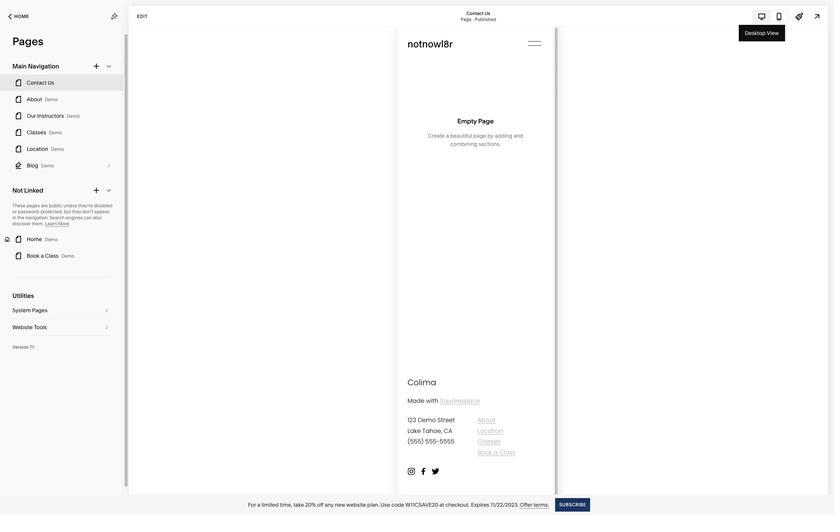 Task type: locate. For each thing, give the bounding box(es) containing it.
don't
[[82, 209, 93, 215]]

linked
[[24, 187, 43, 194]]

tab list
[[753, 10, 788, 22]]

a right book
[[41, 253, 44, 259]]

1 vertical spatial us
[[48, 79, 54, 86]]

add a new page to the "not linked" navigation group image
[[92, 186, 101, 195]]

demo for location
[[51, 146, 64, 152]]

1 horizontal spatial us
[[485, 10, 490, 16]]

contact inside "button"
[[27, 79, 46, 86]]

1 horizontal spatial a
[[257, 502, 260, 508]]

add a new page to the "main navigation" group image
[[92, 62, 101, 70]]

us inside contact us page · published
[[485, 10, 490, 16]]

demo inside location demo
[[51, 146, 64, 152]]

system pages
[[12, 307, 47, 314]]

not linked
[[12, 187, 43, 194]]

subscribe
[[559, 502, 586, 508]]

0 horizontal spatial us
[[48, 79, 54, 86]]

demo inside the blog demo
[[41, 163, 54, 169]]

demo inside home demo
[[45, 237, 58, 242]]

also
[[93, 215, 102, 221]]

demo right "location"
[[51, 146, 64, 152]]

contact
[[467, 10, 484, 16], [27, 79, 46, 86]]

unless
[[63, 203, 77, 209]]

a for for
[[257, 502, 260, 508]]

demo up instructors
[[45, 97, 58, 102]]

utilities
[[12, 292, 34, 300]]

are
[[41, 203, 48, 209]]

pages up tools
[[32, 307, 47, 314]]

0 horizontal spatial contact
[[27, 79, 46, 86]]

1 vertical spatial pages
[[32, 307, 47, 314]]

our
[[27, 113, 36, 119]]

contact down main navigation
[[27, 79, 46, 86]]

demo for home
[[45, 237, 58, 242]]

instructors
[[37, 113, 64, 119]]

0 vertical spatial a
[[41, 253, 44, 259]]

a
[[41, 253, 44, 259], [257, 502, 260, 508]]

edit button
[[132, 9, 153, 23]]

contact inside contact us page · published
[[467, 10, 484, 16]]

they
[[72, 209, 81, 215]]

demo right class
[[61, 253, 74, 259]]

learn more
[[45, 221, 69, 227]]

us for contact us page · published
[[485, 10, 490, 16]]

demo for about
[[45, 97, 58, 102]]

demo right the blog
[[41, 163, 54, 169]]

1 vertical spatial a
[[257, 502, 260, 508]]

demo down learn
[[45, 237, 58, 242]]

learn more link
[[45, 221, 69, 227]]

0 vertical spatial home
[[14, 14, 29, 19]]

contact us page · published
[[461, 10, 496, 22]]

in
[[12, 215, 16, 221]]

learn
[[45, 221, 57, 227]]

website
[[12, 324, 33, 331]]

demo inside classes demo
[[49, 130, 62, 136]]

1 vertical spatial contact
[[27, 79, 46, 86]]

demo right instructors
[[67, 113, 80, 119]]

password-
[[18, 209, 41, 215]]

not
[[12, 187, 23, 194]]

plan.
[[367, 502, 379, 508]]

demo
[[45, 97, 58, 102], [67, 113, 80, 119], [49, 130, 62, 136], [51, 146, 64, 152], [41, 163, 54, 169], [45, 237, 58, 242], [61, 253, 74, 259]]

the
[[17, 215, 24, 221]]

location demo
[[27, 146, 64, 152]]

expires
[[471, 502, 489, 508]]

home button
[[0, 8, 37, 25]]

pages up main navigation
[[12, 35, 43, 48]]

contact us
[[27, 79, 54, 86]]

a right for
[[257, 502, 260, 508]]

use
[[381, 502, 390, 508]]

subscribe button
[[555, 498, 590, 512]]

us down navigation
[[48, 79, 54, 86]]

1 horizontal spatial contact
[[467, 10, 484, 16]]

home
[[14, 14, 29, 19], [27, 236, 42, 243]]

about demo
[[27, 96, 58, 103]]

location
[[27, 146, 48, 152]]

checkout.
[[445, 502, 470, 508]]

0 vertical spatial contact
[[467, 10, 484, 16]]

published
[[475, 16, 496, 22]]

any
[[325, 502, 334, 508]]

classes demo
[[27, 129, 62, 136]]

home for home demo
[[27, 236, 42, 243]]

contact for contact us
[[27, 79, 46, 86]]

us
[[485, 10, 490, 16], [48, 79, 54, 86]]

demo inside about demo
[[45, 97, 58, 102]]

home inside 'button'
[[14, 14, 29, 19]]

take
[[294, 502, 304, 508]]

at
[[439, 502, 444, 508]]

contact us button
[[0, 75, 123, 91]]

website
[[346, 502, 366, 508]]

0 horizontal spatial a
[[41, 253, 44, 259]]

pages
[[12, 35, 43, 48], [32, 307, 47, 314]]

us inside contact us "button"
[[48, 79, 54, 86]]

1 vertical spatial home
[[27, 236, 42, 243]]

appear
[[94, 209, 109, 215]]

demo down our instructors demo
[[49, 130, 62, 136]]

code
[[391, 502, 404, 508]]

blog
[[27, 162, 38, 169]]

main navigation
[[12, 62, 59, 70]]

us up published
[[485, 10, 490, 16]]

a for book
[[41, 253, 44, 259]]

they're
[[78, 203, 93, 209]]

contact up ·
[[467, 10, 484, 16]]

demo inside the "book a class demo"
[[61, 253, 74, 259]]

tools
[[34, 324, 47, 331]]

0 vertical spatial us
[[485, 10, 490, 16]]

engines
[[66, 215, 83, 221]]



Task type: vqa. For each thing, say whether or not it's contained in the screenshot.
bottommost The Class
no



Task type: describe. For each thing, give the bounding box(es) containing it.
demo for blog
[[41, 163, 54, 169]]

website tools button
[[12, 319, 111, 336]]

7.1
[[30, 344, 34, 350]]

version
[[12, 344, 28, 350]]

disabled
[[94, 203, 112, 209]]

protected,
[[41, 209, 63, 215]]

more
[[58, 221, 69, 227]]

home demo
[[27, 236, 58, 243]]

edit
[[137, 13, 148, 19]]

w11csave20
[[405, 502, 438, 508]]

pages inside button
[[32, 307, 47, 314]]

website tools
[[12, 324, 47, 331]]

time,
[[280, 502, 292, 508]]

system
[[12, 307, 31, 314]]

classes
[[27, 129, 46, 136]]

contact for contact us page · published
[[467, 10, 484, 16]]

discover
[[12, 221, 31, 227]]

home for home
[[14, 14, 29, 19]]

can
[[84, 215, 92, 221]]

limited
[[262, 502, 279, 508]]

demo inside our instructors demo
[[67, 113, 80, 119]]

us for contact us
[[48, 79, 54, 86]]

class
[[45, 253, 59, 259]]

20%
[[305, 502, 316, 508]]

terms.
[[534, 502, 549, 508]]

main
[[12, 62, 27, 70]]

these pages are public unless they're disabled or password-protected, but they don't appear in the navigation. search engines can also discover them.
[[12, 203, 112, 227]]

navigation
[[28, 62, 59, 70]]

book
[[27, 253, 39, 259]]

public
[[49, 203, 62, 209]]

them.
[[32, 221, 44, 227]]

navigation.
[[25, 215, 49, 221]]

0 vertical spatial pages
[[12, 35, 43, 48]]

our instructors demo
[[27, 113, 80, 119]]

page
[[461, 16, 472, 22]]

for a limited time, take 20% off any new website plan. use code w11csave20 at checkout. expires 11/22/2023. offer terms.
[[248, 502, 549, 508]]

version 7.1
[[12, 344, 34, 350]]

system pages button
[[12, 302, 111, 319]]

demo for classes
[[49, 130, 62, 136]]

or
[[12, 209, 17, 215]]

blog demo
[[27, 162, 54, 169]]

·
[[473, 16, 474, 22]]

offer terms. link
[[520, 502, 549, 509]]

offer
[[520, 502, 532, 508]]

pages
[[27, 203, 40, 209]]

new
[[335, 502, 345, 508]]

off
[[317, 502, 324, 508]]

for
[[248, 502, 256, 508]]

these
[[12, 203, 25, 209]]

about
[[27, 96, 42, 103]]

search
[[50, 215, 65, 221]]

but
[[64, 209, 71, 215]]

book a class demo
[[27, 253, 74, 259]]

11/22/2023.
[[491, 502, 519, 508]]



